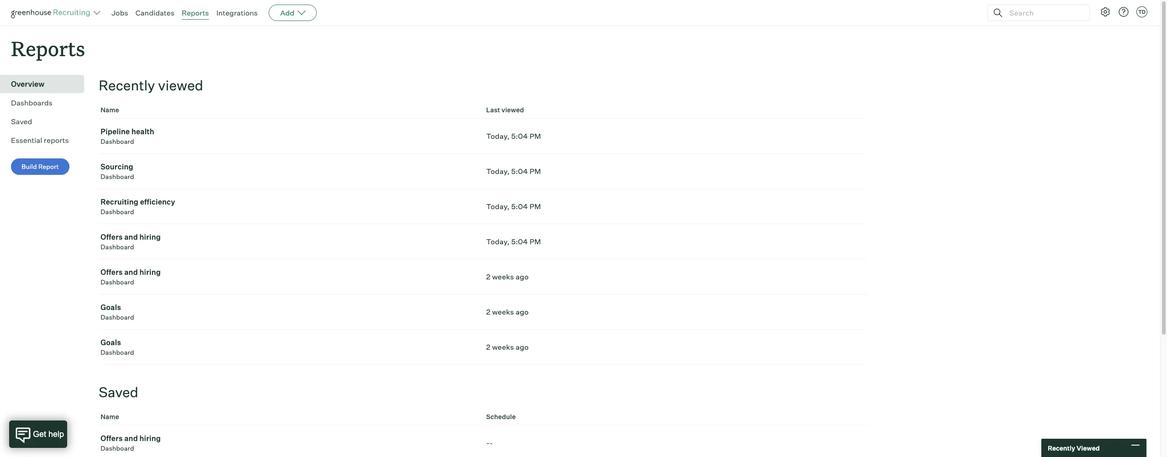 Task type: locate. For each thing, give the bounding box(es) containing it.
essential reports link
[[11, 135, 80, 146]]

1 dashboard from the top
[[101, 138, 134, 145]]

2 vertical spatial and
[[124, 434, 138, 444]]

offers for pm
[[101, 233, 123, 242]]

1 ago from the top
[[516, 273, 529, 282]]

1 vertical spatial 2
[[486, 308, 491, 317]]

0 vertical spatial 2
[[486, 273, 491, 282]]

1 goals dashboard from the top
[[101, 303, 134, 321]]

1 hiring from the top
[[140, 233, 161, 242]]

overview link
[[11, 79, 80, 90]]

4 dashboard from the top
[[101, 243, 134, 251]]

2 2 from the top
[[486, 308, 491, 317]]

and
[[124, 233, 138, 242], [124, 268, 138, 277], [124, 434, 138, 444]]

2 today, from the top
[[486, 167, 510, 176]]

-
[[486, 439, 490, 448], [490, 439, 493, 448]]

essential
[[11, 136, 42, 145]]

pipeline
[[101, 127, 130, 136]]

td button
[[1135, 5, 1150, 19]]

1 horizontal spatial reports
[[182, 8, 209, 17]]

1 vertical spatial and
[[124, 268, 138, 277]]

hiring for pm
[[140, 233, 161, 242]]

pm for recruiting efficiency
[[530, 202, 541, 211]]

2 vertical spatial ago
[[516, 343, 529, 352]]

0 vertical spatial viewed
[[158, 77, 203, 94]]

3 dashboard from the top
[[101, 208, 134, 216]]

goals
[[101, 303, 121, 312], [101, 338, 121, 348]]

3 today, from the top
[[486, 202, 510, 211]]

2 vertical spatial 2 weeks ago
[[486, 343, 529, 352]]

2 offers and hiring dashboard from the top
[[101, 268, 161, 286]]

0 vertical spatial hiring
[[140, 233, 161, 242]]

2
[[486, 273, 491, 282], [486, 308, 491, 317], [486, 343, 491, 352]]

3 offers and hiring dashboard from the top
[[101, 434, 161, 453]]

viewed
[[158, 77, 203, 94], [502, 106, 524, 114]]

hiring for ago
[[140, 268, 161, 277]]

1 pm from the top
[[530, 132, 541, 141]]

2 vertical spatial 2
[[486, 343, 491, 352]]

1 vertical spatial weeks
[[492, 308, 514, 317]]

0 vertical spatial name
[[101, 106, 119, 114]]

1 - from the left
[[486, 439, 490, 448]]

today, for recruiting efficiency
[[486, 202, 510, 211]]

dashboard
[[101, 138, 134, 145], [101, 173, 134, 181], [101, 208, 134, 216], [101, 243, 134, 251], [101, 279, 134, 286], [101, 314, 134, 321], [101, 349, 134, 357], [101, 445, 134, 453]]

1 today, 5:04 pm from the top
[[486, 132, 541, 141]]

report
[[38, 163, 59, 171]]

2 dashboard from the top
[[101, 173, 134, 181]]

and for ago
[[124, 268, 138, 277]]

offers and hiring dashboard
[[101, 233, 161, 251], [101, 268, 161, 286], [101, 434, 161, 453]]

1 vertical spatial offers and hiring dashboard
[[101, 268, 161, 286]]

1 vertical spatial goals
[[101, 338, 121, 348]]

2 and from the top
[[124, 268, 138, 277]]

2 5:04 from the top
[[511, 167, 528, 176]]

0 vertical spatial offers
[[101, 233, 123, 242]]

2 vertical spatial hiring
[[140, 434, 161, 444]]

reports
[[182, 8, 209, 17], [11, 35, 85, 62]]

1 today, from the top
[[486, 132, 510, 141]]

5 dashboard from the top
[[101, 279, 134, 286]]

1 horizontal spatial recently
[[1048, 445, 1076, 452]]

1 vertical spatial name
[[101, 413, 119, 421]]

hiring
[[140, 233, 161, 242], [140, 268, 161, 277], [140, 434, 161, 444]]

sourcing
[[101, 162, 133, 172]]

ago
[[516, 273, 529, 282], [516, 308, 529, 317], [516, 343, 529, 352]]

reports down greenhouse recruiting image
[[11, 35, 85, 62]]

add button
[[269, 5, 317, 21]]

1 vertical spatial reports
[[11, 35, 85, 62]]

offers and hiring dashboard for ago
[[101, 268, 161, 286]]

2 today, 5:04 pm from the top
[[486, 167, 541, 176]]

today,
[[486, 132, 510, 141], [486, 167, 510, 176], [486, 202, 510, 211], [486, 237, 510, 247]]

1 weeks from the top
[[492, 273, 514, 282]]

1 offers and hiring dashboard from the top
[[101, 233, 161, 251]]

0 vertical spatial and
[[124, 233, 138, 242]]

0 horizontal spatial saved
[[11, 117, 32, 126]]

weeks
[[492, 273, 514, 282], [492, 308, 514, 317], [492, 343, 514, 352]]

1 horizontal spatial viewed
[[502, 106, 524, 114]]

2 goals from the top
[[101, 338, 121, 348]]

viewed
[[1077, 445, 1100, 452]]

5:04
[[511, 132, 528, 141], [511, 167, 528, 176], [511, 202, 528, 211], [511, 237, 528, 247]]

0 vertical spatial offers and hiring dashboard
[[101, 233, 161, 251]]

2 vertical spatial offers and hiring dashboard
[[101, 434, 161, 453]]

1 vertical spatial 2 weeks ago
[[486, 308, 529, 317]]

1 vertical spatial goals dashboard
[[101, 338, 134, 357]]

pm for sourcing
[[530, 167, 541, 176]]

0 vertical spatial weeks
[[492, 273, 514, 282]]

0 vertical spatial ago
[[516, 273, 529, 282]]

1 5:04 from the top
[[511, 132, 528, 141]]

1 and from the top
[[124, 233, 138, 242]]

pm
[[530, 132, 541, 141], [530, 167, 541, 176], [530, 202, 541, 211], [530, 237, 541, 247]]

2 name from the top
[[101, 413, 119, 421]]

saved
[[11, 117, 32, 126], [99, 384, 138, 401]]

today, 5:04 pm
[[486, 132, 541, 141], [486, 167, 541, 176], [486, 202, 541, 211], [486, 237, 541, 247]]

5:04 for offers and hiring
[[511, 237, 528, 247]]

3 today, 5:04 pm from the top
[[486, 202, 541, 211]]

--
[[486, 439, 493, 448]]

pm for offers and hiring
[[530, 237, 541, 247]]

last viewed
[[486, 106, 524, 114]]

pm for pipeline health
[[530, 132, 541, 141]]

build report button
[[11, 159, 69, 175]]

1 goals from the top
[[101, 303, 121, 312]]

0 vertical spatial recently
[[99, 77, 155, 94]]

2 pm from the top
[[530, 167, 541, 176]]

health
[[132, 127, 154, 136]]

last
[[486, 106, 500, 114]]

1 vertical spatial hiring
[[140, 268, 161, 277]]

7 dashboard from the top
[[101, 349, 134, 357]]

candidates link
[[136, 8, 174, 17]]

1 vertical spatial recently
[[1048, 445, 1076, 452]]

recently for recently viewed
[[1048, 445, 1076, 452]]

2 offers from the top
[[101, 268, 123, 277]]

dashboard inside recruiting efficiency dashboard
[[101, 208, 134, 216]]

td
[[1139, 9, 1146, 15]]

4 pm from the top
[[530, 237, 541, 247]]

1 vertical spatial viewed
[[502, 106, 524, 114]]

efficiency
[[140, 198, 175, 207]]

0 horizontal spatial reports
[[11, 35, 85, 62]]

recently
[[99, 77, 155, 94], [1048, 445, 1076, 452]]

dashboards link
[[11, 97, 80, 108]]

2 goals dashboard from the top
[[101, 338, 134, 357]]

build report
[[21, 163, 59, 171]]

1 offers from the top
[[101, 233, 123, 242]]

offers and hiring dashboard for pm
[[101, 233, 161, 251]]

4 today, from the top
[[486, 237, 510, 247]]

overview
[[11, 80, 44, 89]]

reports right candidates
[[182, 8, 209, 17]]

today, 5:04 pm for pipeline health
[[486, 132, 541, 141]]

0 horizontal spatial recently
[[99, 77, 155, 94]]

2 vertical spatial offers
[[101, 434, 123, 444]]

3 pm from the top
[[530, 202, 541, 211]]

0 horizontal spatial viewed
[[158, 77, 203, 94]]

0 vertical spatial 2 weeks ago
[[486, 273, 529, 282]]

2 2 weeks ago from the top
[[486, 308, 529, 317]]

offers for ago
[[101, 268, 123, 277]]

4 5:04 from the top
[[511, 237, 528, 247]]

2 weeks ago
[[486, 273, 529, 282], [486, 308, 529, 317], [486, 343, 529, 352]]

recently for recently viewed
[[99, 77, 155, 94]]

1 vertical spatial offers
[[101, 268, 123, 277]]

1 vertical spatial ago
[[516, 308, 529, 317]]

5:04 for pipeline health
[[511, 132, 528, 141]]

goals dashboard
[[101, 303, 134, 321], [101, 338, 134, 357]]

3 weeks from the top
[[492, 343, 514, 352]]

2 vertical spatial weeks
[[492, 343, 514, 352]]

Search text field
[[1008, 6, 1082, 19]]

1 vertical spatial saved
[[99, 384, 138, 401]]

4 today, 5:04 pm from the top
[[486, 237, 541, 247]]

1 name from the top
[[101, 106, 119, 114]]

dashboard inside the pipeline health dashboard
[[101, 138, 134, 145]]

recently viewed
[[1048, 445, 1100, 452]]

3 2 from the top
[[486, 343, 491, 352]]

3 and from the top
[[124, 434, 138, 444]]

0 vertical spatial goals
[[101, 303, 121, 312]]

0 vertical spatial saved
[[11, 117, 32, 126]]

0 vertical spatial goals dashboard
[[101, 303, 134, 321]]

3 5:04 from the top
[[511, 202, 528, 211]]

name
[[101, 106, 119, 114], [101, 413, 119, 421]]

2 weeks from the top
[[492, 308, 514, 317]]

offers
[[101, 233, 123, 242], [101, 268, 123, 277], [101, 434, 123, 444]]

2 hiring from the top
[[140, 268, 161, 277]]



Task type: describe. For each thing, give the bounding box(es) containing it.
pipeline health dashboard
[[101, 127, 154, 145]]

build
[[21, 163, 37, 171]]

integrations
[[216, 8, 258, 17]]

5:04 for recruiting efficiency
[[511, 202, 528, 211]]

3 offers from the top
[[101, 434, 123, 444]]

reports
[[44, 136, 69, 145]]

reports link
[[182, 8, 209, 17]]

3 hiring from the top
[[140, 434, 161, 444]]

8 dashboard from the top
[[101, 445, 134, 453]]

essential reports
[[11, 136, 69, 145]]

name for saved
[[101, 413, 119, 421]]

5:04 for sourcing
[[511, 167, 528, 176]]

integrations link
[[216, 8, 258, 17]]

3 2 weeks ago from the top
[[486, 343, 529, 352]]

saved link
[[11, 116, 80, 127]]

1 2 from the top
[[486, 273, 491, 282]]

0 vertical spatial reports
[[182, 8, 209, 17]]

td button
[[1137, 6, 1148, 17]]

today, for pipeline health
[[486, 132, 510, 141]]

candidates
[[136, 8, 174, 17]]

jobs
[[112, 8, 128, 17]]

name for recently viewed
[[101, 106, 119, 114]]

today, 5:04 pm for sourcing
[[486, 167, 541, 176]]

sourcing dashboard
[[101, 162, 134, 181]]

today, 5:04 pm for recruiting efficiency
[[486, 202, 541, 211]]

today, 5:04 pm for offers and hiring
[[486, 237, 541, 247]]

recently viewed
[[99, 77, 203, 94]]

recruiting
[[101, 198, 139, 207]]

today, for sourcing
[[486, 167, 510, 176]]

jobs link
[[112, 8, 128, 17]]

3 ago from the top
[[516, 343, 529, 352]]

schedule
[[486, 413, 516, 421]]

2 - from the left
[[490, 439, 493, 448]]

greenhouse recruiting image
[[11, 7, 93, 18]]

dashboards
[[11, 98, 52, 108]]

2 ago from the top
[[516, 308, 529, 317]]

viewed for recently viewed
[[158, 77, 203, 94]]

recruiting efficiency dashboard
[[101, 198, 175, 216]]

add
[[280, 8, 295, 17]]

today, for offers and hiring
[[486, 237, 510, 247]]

6 dashboard from the top
[[101, 314, 134, 321]]

1 2 weeks ago from the top
[[486, 273, 529, 282]]

1 horizontal spatial saved
[[99, 384, 138, 401]]

and for pm
[[124, 233, 138, 242]]

viewed for last viewed
[[502, 106, 524, 114]]

configure image
[[1100, 6, 1111, 17]]



Task type: vqa. For each thing, say whether or not it's contained in the screenshot.
weeks to the bottom
yes



